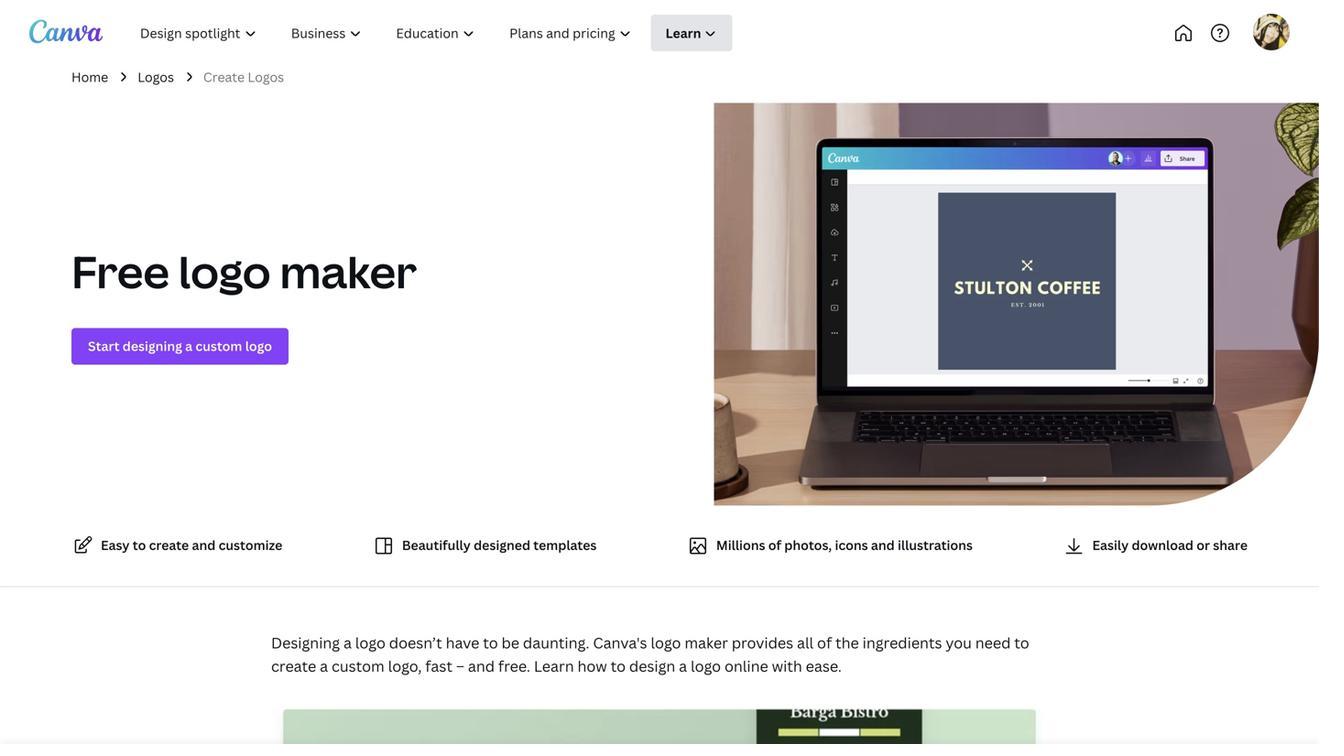Task type: vqa. For each thing, say whether or not it's contained in the screenshot.
"Apps"
no



Task type: locate. For each thing, give the bounding box(es) containing it.
1 horizontal spatial maker
[[685, 633, 728, 653]]

customize
[[219, 537, 282, 554]]

1 vertical spatial of
[[817, 633, 832, 653]]

of right all
[[817, 633, 832, 653]]

top level navigation element
[[125, 15, 795, 51]]

create down designing
[[271, 657, 316, 677]]

online
[[725, 657, 768, 677]]

0 vertical spatial maker
[[280, 241, 417, 301]]

2 horizontal spatial and
[[871, 537, 895, 554]]

logos
[[138, 68, 174, 86], [248, 68, 284, 86]]

logos right home
[[138, 68, 174, 86]]

logo
[[178, 241, 271, 301], [355, 633, 386, 653], [651, 633, 681, 653], [691, 657, 721, 677]]

to right the easy
[[133, 537, 146, 554]]

1 horizontal spatial create
[[271, 657, 316, 677]]

millions of photos, icons and illustrations
[[716, 537, 973, 554]]

1 vertical spatial create
[[271, 657, 316, 677]]

and left customize
[[192, 537, 216, 554]]

and right icons
[[871, 537, 895, 554]]

0 horizontal spatial and
[[192, 537, 216, 554]]

logo image
[[271, 708, 1048, 745]]

share
[[1213, 537, 1248, 554]]

maker inside designing a logo doesn't have to be daunting. canva's logo maker provides all of the ingredients you need to create a custom logo, fast – and free. learn how to design a logo online with ease.
[[685, 633, 728, 653]]

0 horizontal spatial create
[[149, 537, 189, 554]]

to
[[133, 537, 146, 554], [483, 633, 498, 653], [1014, 633, 1030, 653], [611, 657, 626, 677]]

ingredients
[[863, 633, 942, 653]]

and right –
[[468, 657, 495, 677]]

fast
[[425, 657, 453, 677]]

templates
[[533, 537, 597, 554]]

logo,
[[388, 657, 422, 677]]

1 horizontal spatial a
[[344, 633, 352, 653]]

a up custom
[[344, 633, 352, 653]]

of
[[768, 537, 782, 554], [817, 633, 832, 653]]

logos right create
[[248, 68, 284, 86]]

or
[[1197, 537, 1210, 554]]

cafe logo image
[[939, 193, 1116, 370]]

easy
[[101, 537, 130, 554]]

easily download or share
[[1092, 537, 1248, 554]]

designing
[[271, 633, 340, 653]]

a right "design"
[[679, 657, 687, 677]]

have
[[446, 633, 479, 653]]

all
[[797, 633, 814, 653]]

a down designing
[[320, 657, 328, 677]]

icons
[[835, 537, 868, 554]]

provides
[[732, 633, 793, 653]]

create right the easy
[[149, 537, 189, 554]]

beautifully designed templates
[[402, 537, 597, 554]]

to left be
[[483, 633, 498, 653]]

–
[[456, 657, 464, 677]]

a
[[344, 633, 352, 653], [320, 657, 328, 677], [679, 657, 687, 677]]

create
[[149, 537, 189, 554], [271, 657, 316, 677]]

home link
[[71, 67, 108, 87]]

1 vertical spatial maker
[[685, 633, 728, 653]]

0 horizontal spatial maker
[[280, 241, 417, 301]]

free.
[[498, 657, 530, 677]]

0 horizontal spatial logos
[[138, 68, 174, 86]]

canva's
[[593, 633, 647, 653]]

of left "photos,"
[[768, 537, 782, 554]]

1 horizontal spatial and
[[468, 657, 495, 677]]

free
[[71, 241, 169, 301]]

to down canva's
[[611, 657, 626, 677]]

2 horizontal spatial a
[[679, 657, 687, 677]]

create inside designing a logo doesn't have to be daunting. canva's logo maker provides all of the ingredients you need to create a custom logo, fast – and free. learn how to design a logo online with ease.
[[271, 657, 316, 677]]

1 horizontal spatial logos
[[248, 68, 284, 86]]

photos,
[[785, 537, 832, 554]]

millions
[[716, 537, 765, 554]]

0 vertical spatial of
[[768, 537, 782, 554]]

easy to create and customize
[[101, 537, 282, 554]]

doesn't
[[389, 633, 442, 653]]

1 horizontal spatial of
[[817, 633, 832, 653]]

logos link
[[138, 67, 174, 87]]

and
[[192, 537, 216, 554], [871, 537, 895, 554], [468, 657, 495, 677]]

learn
[[534, 657, 574, 677]]

maker
[[280, 241, 417, 301], [685, 633, 728, 653]]



Task type: describe. For each thing, give the bounding box(es) containing it.
0 vertical spatial create
[[149, 537, 189, 554]]

custom
[[332, 657, 385, 677]]

create logos
[[203, 68, 284, 86]]

how
[[578, 657, 607, 677]]

free logo maker
[[71, 241, 417, 301]]

beautifully
[[402, 537, 471, 554]]

download
[[1132, 537, 1194, 554]]

to right need in the bottom right of the page
[[1014, 633, 1030, 653]]

you
[[946, 633, 972, 653]]

need
[[975, 633, 1011, 653]]

0 horizontal spatial of
[[768, 537, 782, 554]]

illustrations
[[898, 537, 973, 554]]

ease.
[[806, 657, 842, 677]]

of inside designing a logo doesn't have to be daunting. canva's logo maker provides all of the ingredients you need to create a custom logo, fast – and free. learn how to design a logo online with ease.
[[817, 633, 832, 653]]

2 logos from the left
[[248, 68, 284, 86]]

create
[[203, 68, 245, 86]]

1 logos from the left
[[138, 68, 174, 86]]

easily
[[1092, 537, 1129, 554]]

be
[[502, 633, 519, 653]]

daunting.
[[523, 633, 590, 653]]

0 horizontal spatial a
[[320, 657, 328, 677]]

with
[[772, 657, 802, 677]]

and inside designing a logo doesn't have to be daunting. canva's logo maker provides all of the ingredients you need to create a custom logo, fast – and free. learn how to design a logo online with ease.
[[468, 657, 495, 677]]

home
[[71, 68, 108, 86]]

designing a logo doesn't have to be daunting. canva's logo maker provides all of the ingredients you need to create a custom logo, fast – and free. learn how to design a logo online with ease.
[[271, 633, 1030, 677]]

design
[[629, 657, 675, 677]]

designed
[[474, 537, 530, 554]]

the
[[836, 633, 859, 653]]



